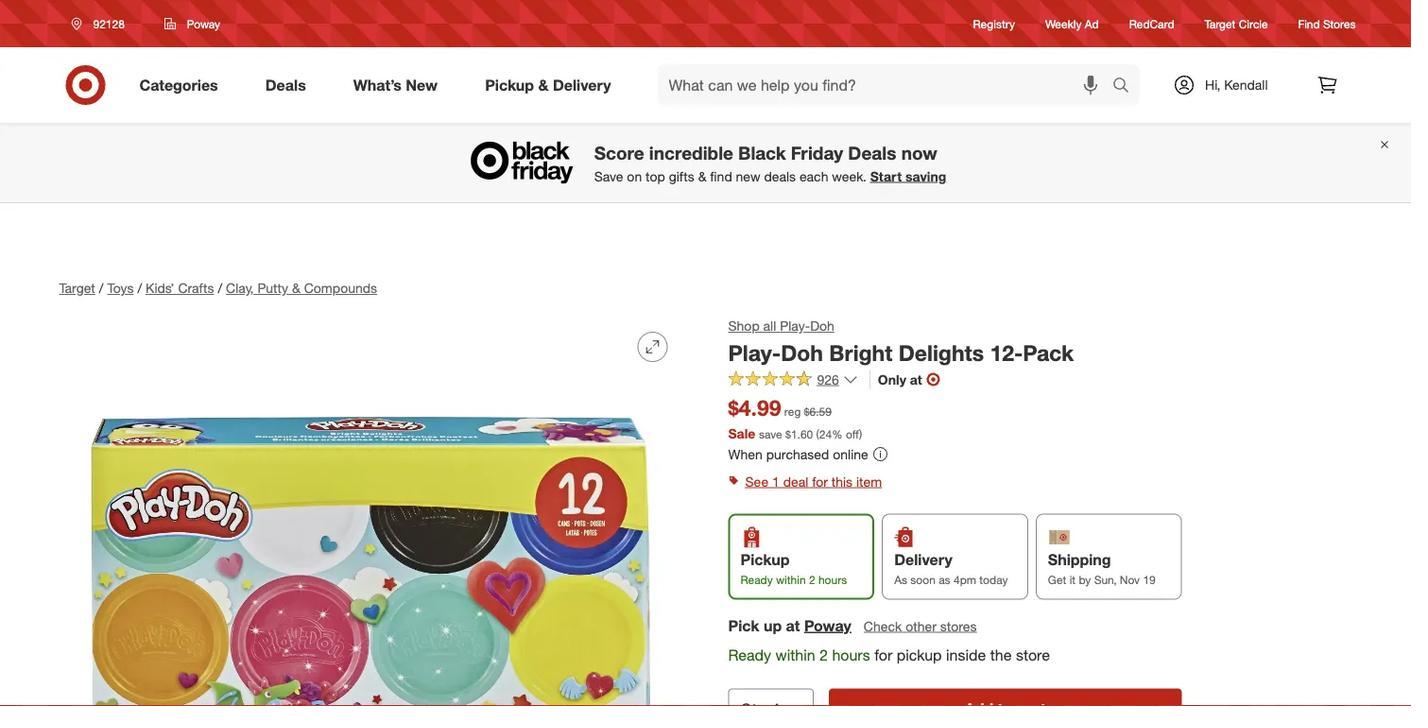 Task type: vqa. For each thing, say whether or not it's contained in the screenshot.
Based on 40360
no



Task type: locate. For each thing, give the bounding box(es) containing it.
today
[[980, 573, 1009, 587]]

0 vertical spatial doh
[[811, 318, 835, 334]]

doh up 926 link at the right bottom of page
[[781, 339, 824, 366]]

4pm
[[954, 573, 977, 587]]

1 vertical spatial for
[[875, 646, 893, 664]]

0 vertical spatial &
[[539, 76, 549, 94]]

0 vertical spatial hours
[[819, 573, 847, 587]]

pick up at poway
[[729, 617, 852, 635]]

by
[[1079, 573, 1092, 587]]

target for target circle
[[1205, 16, 1236, 31]]

categories link
[[123, 64, 242, 106]]

1 vertical spatial target
[[59, 280, 95, 296]]

0 vertical spatial pickup
[[485, 76, 534, 94]]

deals link
[[249, 64, 330, 106]]

1 horizontal spatial poway
[[805, 617, 852, 635]]

now
[[902, 142, 938, 164]]

deals up start
[[849, 142, 897, 164]]

target circle
[[1205, 16, 1269, 31]]

target
[[1205, 16, 1236, 31], [59, 280, 95, 296]]

pickup ready within 2 hours
[[741, 551, 847, 587]]

/ left clay,
[[218, 280, 222, 296]]

0 horizontal spatial at
[[786, 617, 800, 635]]

0 horizontal spatial for
[[812, 473, 828, 490]]

deal
[[784, 473, 809, 490]]

1 vertical spatial ready
[[729, 646, 772, 664]]

0 horizontal spatial pickup
[[485, 76, 534, 94]]

1
[[773, 473, 780, 490]]

hi, kendall
[[1206, 77, 1269, 93]]

0 horizontal spatial 2
[[809, 573, 816, 587]]

hours inside pickup ready within 2 hours
[[819, 573, 847, 587]]

0 horizontal spatial target
[[59, 280, 95, 296]]

play- right all
[[780, 318, 811, 334]]

within up pick up at poway
[[776, 573, 806, 587]]

weekly
[[1046, 16, 1082, 31]]

1 horizontal spatial target
[[1205, 16, 1236, 31]]

delights
[[899, 339, 984, 366]]

poway
[[187, 17, 220, 31], [805, 617, 852, 635]]

target circle link
[[1205, 16, 1269, 32]]

delivery up score
[[553, 76, 611, 94]]

0 vertical spatial poway
[[187, 17, 220, 31]]

find stores
[[1299, 16, 1356, 31]]

0 vertical spatial target
[[1205, 16, 1236, 31]]

0 horizontal spatial delivery
[[553, 76, 611, 94]]

1 vertical spatial doh
[[781, 339, 824, 366]]

doh up bright
[[811, 318, 835, 334]]

1 vertical spatial play-
[[729, 339, 781, 366]]

1 horizontal spatial pickup
[[741, 551, 790, 569]]

within down pick up at poway
[[776, 646, 816, 664]]

926 link
[[729, 370, 858, 392]]

2
[[809, 573, 816, 587], [820, 646, 828, 664]]

hours down poway button
[[833, 646, 871, 664]]

at right the only
[[910, 371, 923, 388]]

circle
[[1239, 16, 1269, 31]]

$4.99 reg $6.59 sale save $ 1.60 ( 24 % off )
[[729, 395, 863, 442]]

kids' crafts link
[[146, 280, 214, 296]]

target left toys
[[59, 280, 95, 296]]

poway left check
[[805, 617, 852, 635]]

/ left toys "link"
[[99, 280, 103, 296]]

reg
[[785, 405, 801, 419]]

1 horizontal spatial &
[[539, 76, 549, 94]]

find
[[710, 168, 733, 185]]

ready up pick
[[741, 573, 773, 587]]

pickup & delivery
[[485, 76, 611, 94]]

gifts
[[669, 168, 695, 185]]

target inside 'target circle' link
[[1205, 16, 1236, 31]]

within
[[776, 573, 806, 587], [776, 646, 816, 664]]

delivery
[[553, 76, 611, 94], [895, 551, 953, 569]]

pickup inside pickup ready within 2 hours
[[741, 551, 790, 569]]

score
[[595, 142, 644, 164]]

12-
[[990, 339, 1023, 366]]

0 horizontal spatial poway
[[187, 17, 220, 31]]

1 vertical spatial at
[[786, 617, 800, 635]]

hours up poway button
[[819, 573, 847, 587]]

0 vertical spatial 2
[[809, 573, 816, 587]]

deals
[[265, 76, 306, 94], [849, 142, 897, 164]]

play- down shop on the top
[[729, 339, 781, 366]]

stores
[[941, 618, 977, 635]]

registry link
[[974, 16, 1016, 32]]

new
[[736, 168, 761, 185]]

1 vertical spatial delivery
[[895, 551, 953, 569]]

incredible
[[649, 142, 734, 164]]

check
[[864, 618, 902, 635]]

saving
[[906, 168, 947, 185]]

kids'
[[146, 280, 174, 296]]

ready inside pickup ready within 2 hours
[[741, 573, 773, 587]]

pickup & delivery link
[[469, 64, 635, 106]]

delivery up soon
[[895, 551, 953, 569]]

1 vertical spatial pickup
[[741, 551, 790, 569]]

pickup for ready
[[741, 551, 790, 569]]

registry
[[974, 16, 1016, 31]]

what's new
[[353, 76, 438, 94]]

1 / from the left
[[99, 280, 103, 296]]

poway up 'categories' "link"
[[187, 17, 220, 31]]

target left circle
[[1205, 16, 1236, 31]]

1 horizontal spatial deals
[[849, 142, 897, 164]]

0 horizontal spatial /
[[99, 280, 103, 296]]

2 horizontal spatial &
[[698, 168, 707, 185]]

for left this
[[812, 473, 828, 490]]

ready
[[741, 573, 773, 587], [729, 646, 772, 664]]

hi,
[[1206, 77, 1221, 93]]

1 vertical spatial poway
[[805, 617, 852, 635]]

for down check
[[875, 646, 893, 664]]

0 vertical spatial at
[[910, 371, 923, 388]]

1 vertical spatial within
[[776, 646, 816, 664]]

crafts
[[178, 280, 214, 296]]

pickup for &
[[485, 76, 534, 94]]

putty
[[258, 280, 288, 296]]

only at
[[878, 371, 923, 388]]

ready down pick
[[729, 646, 772, 664]]

sale
[[729, 425, 756, 442]]

0 horizontal spatial &
[[292, 280, 300, 296]]

save
[[595, 168, 624, 185]]

get
[[1049, 573, 1067, 587]]

1 horizontal spatial at
[[910, 371, 923, 388]]

0 vertical spatial within
[[776, 573, 806, 587]]

at right up
[[786, 617, 800, 635]]

0 vertical spatial for
[[812, 473, 828, 490]]

1 vertical spatial deals
[[849, 142, 897, 164]]

item
[[857, 473, 882, 490]]

/ right toys "link"
[[137, 280, 142, 296]]

off
[[846, 427, 860, 441]]

shop all play-doh play-doh bright delights 12-pack
[[729, 318, 1074, 366]]

target for target / toys / kids' crafts / clay, putty & compounds
[[59, 280, 95, 296]]

weekly ad
[[1046, 16, 1099, 31]]

for
[[812, 473, 828, 490], [875, 646, 893, 664]]

top
[[646, 168, 665, 185]]

/
[[99, 280, 103, 296], [137, 280, 142, 296], [218, 280, 222, 296]]

nov
[[1120, 573, 1141, 587]]

pickup up up
[[741, 551, 790, 569]]

toys link
[[107, 280, 134, 296]]

delivery as soon as 4pm today
[[895, 551, 1009, 587]]

check other stores
[[864, 618, 977, 635]]

1 horizontal spatial 2
[[820, 646, 828, 664]]

ad
[[1085, 16, 1099, 31]]

1 horizontal spatial delivery
[[895, 551, 953, 569]]

poway button
[[152, 7, 233, 41]]

%
[[832, 427, 843, 441]]

0 vertical spatial deals
[[265, 76, 306, 94]]

pickup right new
[[485, 76, 534, 94]]

1 vertical spatial hours
[[833, 646, 871, 664]]

play-
[[780, 318, 811, 334], [729, 339, 781, 366]]

1 vertical spatial 2
[[820, 646, 828, 664]]

2 up poway button
[[809, 573, 816, 587]]

deals left what's
[[265, 76, 306, 94]]

0 vertical spatial play-
[[780, 318, 811, 334]]

2 horizontal spatial /
[[218, 280, 222, 296]]

what's new link
[[337, 64, 462, 106]]

0 vertical spatial ready
[[741, 573, 773, 587]]

other
[[906, 618, 937, 635]]

1 vertical spatial &
[[698, 168, 707, 185]]

1 horizontal spatial /
[[137, 280, 142, 296]]

2 down poway button
[[820, 646, 828, 664]]



Task type: describe. For each thing, give the bounding box(es) containing it.
pack
[[1023, 339, 1074, 366]]

3 / from the left
[[218, 280, 222, 296]]

& inside score incredible black friday deals now save on top gifts & find new deals each week. start saving
[[698, 168, 707, 185]]

target / toys / kids' crafts / clay, putty & compounds
[[59, 280, 377, 296]]

$
[[786, 427, 791, 441]]

within inside pickup ready within 2 hours
[[776, 573, 806, 587]]

as
[[895, 573, 908, 587]]

2 inside pickup ready within 2 hours
[[809, 573, 816, 587]]

categories
[[139, 76, 218, 94]]

see
[[746, 473, 769, 490]]

friday
[[791, 142, 844, 164]]

play-doh bright delights 12-pack, 1 of 6 image
[[59, 317, 683, 706]]

$6.59
[[804, 405, 832, 419]]

start
[[871, 168, 902, 185]]

save
[[759, 427, 783, 441]]

this
[[832, 473, 853, 490]]

clay,
[[226, 280, 254, 296]]

when
[[729, 446, 763, 462]]

as
[[939, 573, 951, 587]]

weekly ad link
[[1046, 16, 1099, 32]]

only
[[878, 371, 907, 388]]

0 horizontal spatial deals
[[265, 76, 306, 94]]

poway inside dropdown button
[[187, 17, 220, 31]]

$4.99
[[729, 395, 782, 421]]

shipping get it by sun, nov 19
[[1049, 551, 1156, 587]]

(
[[817, 427, 820, 441]]

92128
[[93, 17, 125, 31]]

shipping
[[1049, 551, 1112, 569]]

What can we help you find? suggestions appear below search field
[[658, 64, 1118, 106]]

92128 button
[[59, 7, 145, 41]]

redcard
[[1130, 16, 1175, 31]]

)
[[860, 427, 863, 441]]

deals inside score incredible black friday deals now save on top gifts & find new deals each week. start saving
[[849, 142, 897, 164]]

purchased
[[767, 446, 830, 462]]

find stores link
[[1299, 16, 1356, 32]]

the
[[991, 646, 1012, 664]]

deals
[[764, 168, 796, 185]]

1.60
[[791, 427, 813, 441]]

toys
[[107, 280, 134, 296]]

online
[[833, 446, 869, 462]]

shop
[[729, 318, 760, 334]]

target link
[[59, 280, 95, 296]]

when purchased online
[[729, 446, 869, 462]]

compounds
[[304, 280, 377, 296]]

week.
[[832, 168, 867, 185]]

pick
[[729, 617, 760, 635]]

on
[[627, 168, 642, 185]]

see 1 deal for this item link
[[729, 468, 1353, 495]]

search
[[1105, 78, 1150, 96]]

up
[[764, 617, 782, 635]]

black
[[739, 142, 786, 164]]

inside
[[947, 646, 987, 664]]

score incredible black friday deals now save on top gifts & find new deals each week. start saving
[[595, 142, 947, 185]]

soon
[[911, 573, 936, 587]]

2 vertical spatial &
[[292, 280, 300, 296]]

19
[[1144, 573, 1156, 587]]

bright
[[830, 339, 893, 366]]

store
[[1016, 646, 1051, 664]]

926
[[817, 371, 840, 388]]

sun,
[[1095, 573, 1117, 587]]

delivery inside delivery as soon as 4pm today
[[895, 551, 953, 569]]

ready within 2 hours for pickup inside the store
[[729, 646, 1051, 664]]

24
[[820, 427, 832, 441]]

each
[[800, 168, 829, 185]]

2 / from the left
[[137, 280, 142, 296]]

kendall
[[1225, 77, 1269, 93]]

all
[[764, 318, 777, 334]]

pickup
[[897, 646, 942, 664]]

what's
[[353, 76, 402, 94]]

find
[[1299, 16, 1321, 31]]

0 vertical spatial delivery
[[553, 76, 611, 94]]

see 1 deal for this item
[[746, 473, 882, 490]]

stores
[[1324, 16, 1356, 31]]

it
[[1070, 573, 1076, 587]]

1 horizontal spatial for
[[875, 646, 893, 664]]

clay, putty & compounds link
[[226, 280, 377, 296]]



